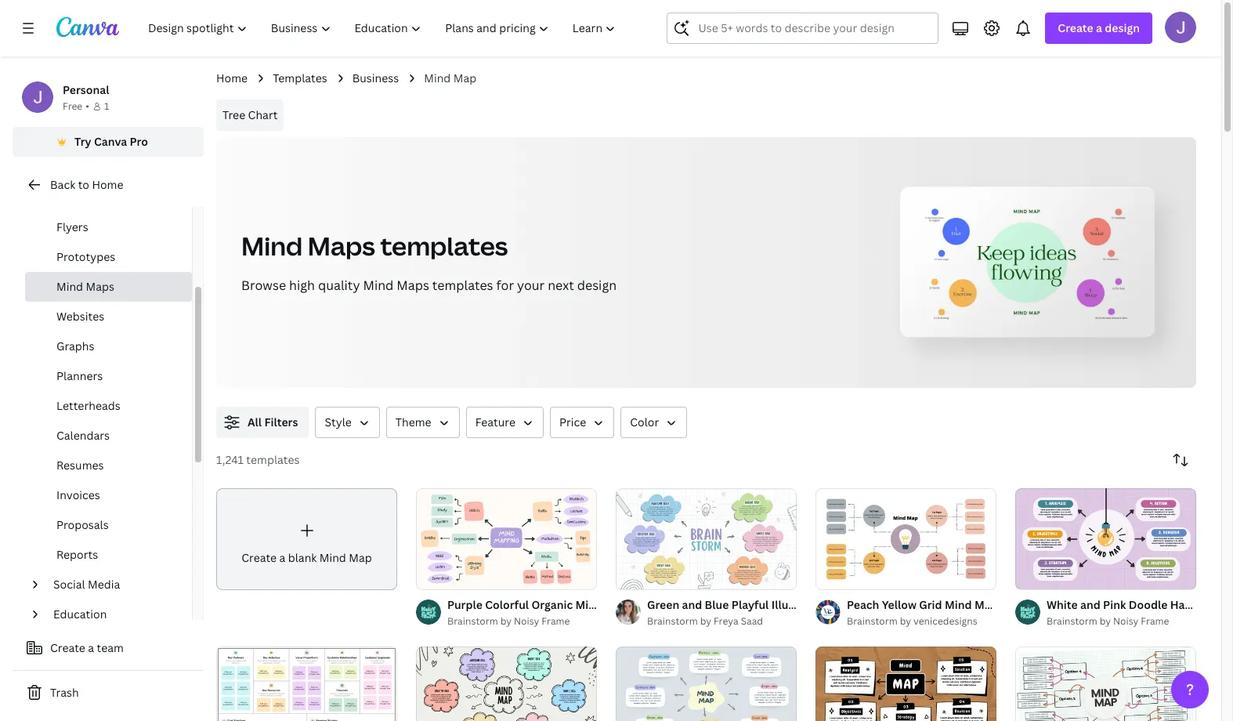 Task type: locate. For each thing, give the bounding box(es) containing it.
all filters
[[248, 415, 298, 430]]

saad
[[741, 615, 764, 628]]

templates
[[273, 71, 327, 85]]

0 vertical spatial create
[[1059, 20, 1094, 35]]

invoices link
[[25, 481, 192, 510]]

cards
[[106, 190, 137, 205]]

1 frame from the left
[[542, 615, 570, 628]]

pro
[[130, 134, 148, 149]]

2 horizontal spatial a
[[1097, 20, 1103, 35]]

mind right organic
[[576, 598, 603, 613]]

3 by from the left
[[900, 615, 912, 628]]

brainstorm by noisy frame link down colorful
[[448, 614, 597, 630]]

0 horizontal spatial noisy
[[514, 615, 540, 628]]

1 vertical spatial business
[[56, 190, 103, 205]]

a for blank
[[279, 550, 286, 565]]

mind
[[424, 71, 451, 85], [241, 229, 303, 263], [363, 277, 394, 294], [56, 279, 83, 294], [320, 550, 346, 565], [576, 598, 603, 613], [832, 598, 860, 613], [945, 598, 972, 613]]

by inside purple colorful organic mind map brainstorm brainstorm by noisy frame
[[501, 615, 512, 628]]

peach
[[847, 598, 880, 613]]

0 vertical spatial a
[[1097, 20, 1103, 35]]

mind right 'illustrative'
[[832, 598, 860, 613]]

tree
[[223, 107, 246, 122]]

price
[[560, 415, 587, 430]]

by down colorful
[[501, 615, 512, 628]]

templates left for
[[433, 277, 494, 294]]

0 horizontal spatial brainstorm by noisy frame link
[[448, 614, 597, 630]]

map inside green and blue playful illustrative mind map brainstorm by freya saad
[[862, 598, 886, 613]]

Search search field
[[699, 13, 929, 43]]

1 horizontal spatial a
[[279, 550, 286, 565]]

1 vertical spatial a
[[279, 550, 286, 565]]

noisy
[[514, 615, 540, 628], [1114, 615, 1139, 628]]

back to home link
[[13, 169, 204, 201]]

chart
[[248, 107, 278, 122]]

mind maps templates
[[241, 229, 508, 263]]

map inside 'peach yellow grid mind map brainstorm brainstorm by venicedesigns'
[[975, 598, 998, 613]]

Sort by button
[[1166, 444, 1197, 476]]

map for purple colorful organic mind map brainstorm brainstorm by noisy frame
[[606, 598, 629, 613]]

1 brainstorm by noisy frame link from the left
[[448, 614, 597, 630]]

1 horizontal spatial create
[[242, 550, 277, 565]]

2 frame from the left
[[1142, 615, 1170, 628]]

create a team button
[[13, 633, 204, 664]]

websites
[[56, 309, 104, 324]]

mind up websites
[[56, 279, 83, 294]]

freya
[[714, 615, 739, 628]]

0 vertical spatial home
[[216, 71, 248, 85]]

brainstorm by freya saad link
[[648, 614, 797, 630]]

noisy down colorful
[[514, 615, 540, 628]]

0 vertical spatial design
[[1106, 20, 1141, 35]]

maps
[[308, 229, 375, 263], [397, 277, 430, 294], [86, 279, 114, 294]]

media
[[88, 577, 120, 592]]

social
[[53, 577, 85, 592]]

2 vertical spatial templates
[[246, 452, 300, 467]]

create a design
[[1059, 20, 1141, 35]]

0 horizontal spatial business
[[56, 190, 103, 205]]

purple colorful organic mind map brainstorm link
[[448, 597, 691, 614]]

brainstorm by noisy frame link for white and pink doodle handwritten mind map brainstorm image
[[1047, 614, 1197, 630]]

invoices
[[56, 488, 100, 502]]

brainstorm by noisy frame link for purple colorful organic mind map brainstorm image
[[448, 614, 597, 630]]

by down blue
[[701, 615, 712, 628]]

calendars
[[56, 428, 110, 443]]

mind right 'business' link
[[424, 71, 451, 85]]

1 vertical spatial templates
[[433, 277, 494, 294]]

brainstorm by noisy frame
[[1047, 615, 1170, 628]]

by up doodle handwritten mind map brainstorm image
[[1100, 615, 1112, 628]]

1 horizontal spatial design
[[1106, 20, 1141, 35]]

a inside create a team button
[[88, 640, 94, 655]]

trash link
[[13, 677, 204, 709]]

a inside the create a design 'dropdown button'
[[1097, 20, 1103, 35]]

prototypes
[[56, 249, 115, 264]]

maps down 'prototypes' link
[[86, 279, 114, 294]]

map
[[454, 71, 477, 85], [349, 550, 372, 565], [606, 598, 629, 613], [862, 598, 886, 613], [975, 598, 998, 613]]

create inside button
[[50, 640, 85, 655]]

maps up quality at the top of the page
[[308, 229, 375, 263]]

0 horizontal spatial design
[[577, 277, 617, 294]]

colorful
[[485, 598, 529, 613]]

proposals link
[[25, 510, 192, 540]]

noisy up doodle handwritten mind map brainstorm image
[[1114, 615, 1139, 628]]

by inside green and blue playful illustrative mind map brainstorm by freya saad
[[701, 615, 712, 628]]

create for create a design
[[1059, 20, 1094, 35]]

business for business cards
[[56, 190, 103, 205]]

high
[[289, 277, 315, 294]]

0 horizontal spatial a
[[88, 640, 94, 655]]

create inside 'dropdown button'
[[1059, 20, 1094, 35]]

mind inside green and blue playful illustrative mind map brainstorm by freya saad
[[832, 598, 860, 613]]

trash
[[50, 685, 79, 700]]

map for peach yellow grid mind map brainstorm brainstorm by venicedesigns
[[975, 598, 998, 613]]

brainstorm by noisy frame link
[[448, 614, 597, 630], [1047, 614, 1197, 630]]

color
[[630, 415, 660, 430]]

0 horizontal spatial create
[[50, 640, 85, 655]]

all
[[248, 415, 262, 430]]

1 horizontal spatial noisy
[[1114, 615, 1139, 628]]

mind right quality at the top of the page
[[363, 277, 394, 294]]

0 vertical spatial business
[[353, 71, 399, 85]]

0 horizontal spatial frame
[[542, 615, 570, 628]]

planners
[[56, 368, 103, 383]]

browse high quality mind maps templates for your next design
[[241, 277, 617, 294]]

business cards link
[[25, 183, 192, 212]]

mind up venicedesigns
[[945, 598, 972, 613]]

blue
[[705, 598, 729, 613]]

by
[[501, 615, 512, 628], [701, 615, 712, 628], [900, 615, 912, 628], [1100, 615, 1112, 628]]

1 noisy from the left
[[514, 615, 540, 628]]

canva
[[94, 134, 127, 149]]

design right next
[[577, 277, 617, 294]]

brainstorm by noisy frame link up doodle handwritten mind map brainstorm image
[[1047, 614, 1197, 630]]

maps down the mind maps templates
[[397, 277, 430, 294]]

1 horizontal spatial frame
[[1142, 615, 1170, 628]]

create a blank mind map element
[[216, 488, 397, 590]]

purple colorful organic mind map brainstorm brainstorm by noisy frame
[[448, 598, 691, 628]]

templates
[[381, 229, 508, 263], [433, 277, 494, 294], [246, 452, 300, 467]]

home
[[216, 71, 248, 85], [92, 177, 123, 192]]

frame
[[542, 615, 570, 628], [1142, 615, 1170, 628]]

mind maps templates image
[[863, 137, 1197, 388], [908, 195, 1147, 329]]

2 brainstorm by noisy frame link from the left
[[1047, 614, 1197, 630]]

planners link
[[25, 361, 192, 391]]

0 horizontal spatial maps
[[86, 279, 114, 294]]

templates down all filters at the left bottom of page
[[246, 452, 300, 467]]

None search field
[[667, 13, 939, 44]]

home link
[[216, 70, 248, 87]]

a
[[1097, 20, 1103, 35], [279, 550, 286, 565], [88, 640, 94, 655]]

back
[[50, 177, 75, 192]]

map inside purple colorful organic mind map brainstorm brainstorm by noisy frame
[[606, 598, 629, 613]]

top level navigation element
[[138, 13, 630, 44]]

try canva pro
[[75, 134, 148, 149]]

a for team
[[88, 640, 94, 655]]

by down yellow
[[900, 615, 912, 628]]

proposals
[[56, 517, 109, 532]]

design inside 'dropdown button'
[[1106, 20, 1141, 35]]

2 vertical spatial a
[[88, 640, 94, 655]]

1 horizontal spatial business
[[353, 71, 399, 85]]

education link
[[47, 600, 183, 629]]

price button
[[550, 407, 615, 438]]

2 vertical spatial create
[[50, 640, 85, 655]]

1 by from the left
[[501, 615, 512, 628]]

1 vertical spatial create
[[242, 550, 277, 565]]

brainstorm by venicedesigns link
[[847, 614, 997, 630]]

for
[[497, 277, 514, 294]]

templates up browse high quality mind maps templates for your next design
[[381, 229, 508, 263]]

noisy inside purple colorful organic mind map brainstorm brainstorm by noisy frame
[[514, 615, 540, 628]]

flyers link
[[25, 212, 192, 242]]

design left jacob simon icon
[[1106, 20, 1141, 35]]

0 horizontal spatial home
[[92, 177, 123, 192]]

business
[[353, 71, 399, 85], [56, 190, 103, 205]]

map for create a blank mind map
[[349, 550, 372, 565]]

create
[[1059, 20, 1094, 35], [242, 550, 277, 565], [50, 640, 85, 655]]

1,241
[[216, 452, 244, 467]]

2 horizontal spatial create
[[1059, 20, 1094, 35]]

1 horizontal spatial brainstorm by noisy frame link
[[1047, 614, 1197, 630]]

1 horizontal spatial maps
[[308, 229, 375, 263]]

maps for mind maps templates
[[308, 229, 375, 263]]

1 vertical spatial home
[[92, 177, 123, 192]]

brainstorm inside brainstorm by noisy frame link
[[1047, 615, 1098, 628]]

graphs
[[56, 339, 94, 354]]

mind map
[[424, 71, 477, 85]]

brainstorm
[[631, 598, 691, 613], [1001, 598, 1061, 613], [448, 615, 498, 628], [648, 615, 698, 628], [847, 615, 898, 628], [1047, 615, 1098, 628]]

a inside create a blank mind map element
[[279, 550, 286, 565]]

social media link
[[47, 570, 183, 600]]

2 by from the left
[[701, 615, 712, 628]]

green and blue playful illustrative mind map link
[[648, 597, 886, 614]]



Task type: describe. For each thing, give the bounding box(es) containing it.
resumes
[[56, 458, 104, 473]]

and
[[682, 598, 703, 613]]

next
[[548, 277, 574, 294]]

2 horizontal spatial maps
[[397, 277, 430, 294]]

business link
[[353, 70, 399, 87]]

try
[[75, 134, 91, 149]]

maps for mind maps
[[86, 279, 114, 294]]

create for create a team
[[50, 640, 85, 655]]

team
[[97, 640, 124, 655]]

create a blank mind map
[[242, 550, 372, 565]]

purple colorful organic mind map brainstorm image
[[416, 488, 597, 590]]

organic
[[532, 598, 573, 613]]

feature
[[476, 415, 516, 430]]

mind inside purple colorful organic mind map brainstorm brainstorm by noisy frame
[[576, 598, 603, 613]]

try canva pro button
[[13, 127, 204, 157]]

jacob simon image
[[1166, 12, 1197, 43]]

2 noisy from the left
[[1114, 615, 1139, 628]]

4 by from the left
[[1100, 615, 1112, 628]]

1 vertical spatial design
[[577, 277, 617, 294]]

calendars link
[[25, 421, 192, 451]]

peach yellow grid mind map brainstorm image
[[816, 488, 997, 590]]

1,241 templates
[[216, 452, 300, 467]]

blank
[[288, 550, 317, 565]]

a for design
[[1097, 20, 1103, 35]]

mind maps
[[56, 279, 114, 294]]

brainstorm inside green and blue playful illustrative mind map brainstorm by freya saad
[[648, 615, 698, 628]]

playful
[[732, 598, 769, 613]]

free •
[[63, 100, 89, 113]]

letterheads
[[56, 398, 121, 413]]

business for business
[[353, 71, 399, 85]]

reports
[[56, 547, 98, 562]]

create a design button
[[1046, 13, 1153, 44]]

back to home
[[50, 177, 123, 192]]

doodle handwritten mind map brainstorm image
[[1016, 647, 1197, 721]]

cream cute illustrative mind map brainstorm image
[[416, 647, 597, 721]]

purple
[[448, 598, 483, 613]]

letterheads link
[[25, 391, 192, 421]]

grid
[[920, 598, 943, 613]]

color button
[[621, 407, 688, 438]]

browse
[[241, 277, 286, 294]]

peach yellow grid mind map brainstorm link
[[847, 597, 1061, 614]]

create a team
[[50, 640, 124, 655]]

yellow
[[882, 598, 917, 613]]

to
[[78, 177, 89, 192]]

free
[[63, 100, 83, 113]]

theme
[[396, 415, 432, 430]]

your
[[517, 277, 545, 294]]

green
[[648, 598, 680, 613]]

brown and white doodle mind map brainstorm image
[[816, 647, 997, 721]]

social media
[[53, 577, 120, 592]]

tree chart
[[223, 107, 278, 122]]

personal
[[63, 82, 109, 97]]

templates link
[[273, 70, 327, 87]]

websites link
[[25, 302, 192, 332]]

1 horizontal spatial home
[[216, 71, 248, 85]]

prototypes link
[[25, 242, 192, 272]]

feature button
[[466, 407, 544, 438]]

graphs link
[[25, 332, 192, 361]]

style button
[[315, 407, 380, 438]]

resumes link
[[25, 451, 192, 481]]

create for create a blank mind map
[[242, 550, 277, 565]]

by inside 'peach yellow grid mind map brainstorm brainstorm by venicedesigns'
[[900, 615, 912, 628]]

create a blank mind map link
[[216, 488, 397, 590]]

green and blue playful illustrative mind map brainstorm by freya saad
[[648, 598, 886, 628]]

0 vertical spatial templates
[[381, 229, 508, 263]]

white and pink doodle handwritten mind map brainstorm image
[[1016, 488, 1197, 590]]

tree chart link
[[216, 100, 284, 131]]

filters
[[265, 415, 298, 430]]

•
[[86, 100, 89, 113]]

mind inside 'peach yellow grid mind map brainstorm brainstorm by venicedesigns'
[[945, 598, 972, 613]]

mind up browse
[[241, 229, 303, 263]]

quality
[[318, 277, 360, 294]]

theme button
[[386, 407, 460, 438]]

mind right blank
[[320, 550, 346, 565]]

all filters button
[[216, 407, 309, 438]]

frame inside purple colorful organic mind map brainstorm brainstorm by noisy frame
[[542, 615, 570, 628]]

peach yellow grid mind map brainstorm brainstorm by venicedesigns
[[847, 598, 1061, 628]]

education
[[53, 607, 107, 622]]

flyers
[[56, 219, 88, 234]]

green and blue playful illustrative mind map image
[[616, 488, 797, 590]]

business cards
[[56, 190, 137, 205]]

reports link
[[25, 540, 192, 570]]

venicedesigns
[[914, 615, 978, 628]]

blue and grey illustrative creative mind map image
[[616, 647, 797, 721]]

style
[[325, 415, 352, 430]]

colorful business model canvas strategic planning brainstorm image
[[216, 646, 397, 721]]



Task type: vqa. For each thing, say whether or not it's contained in the screenshot.
Tree Chart "link"
yes



